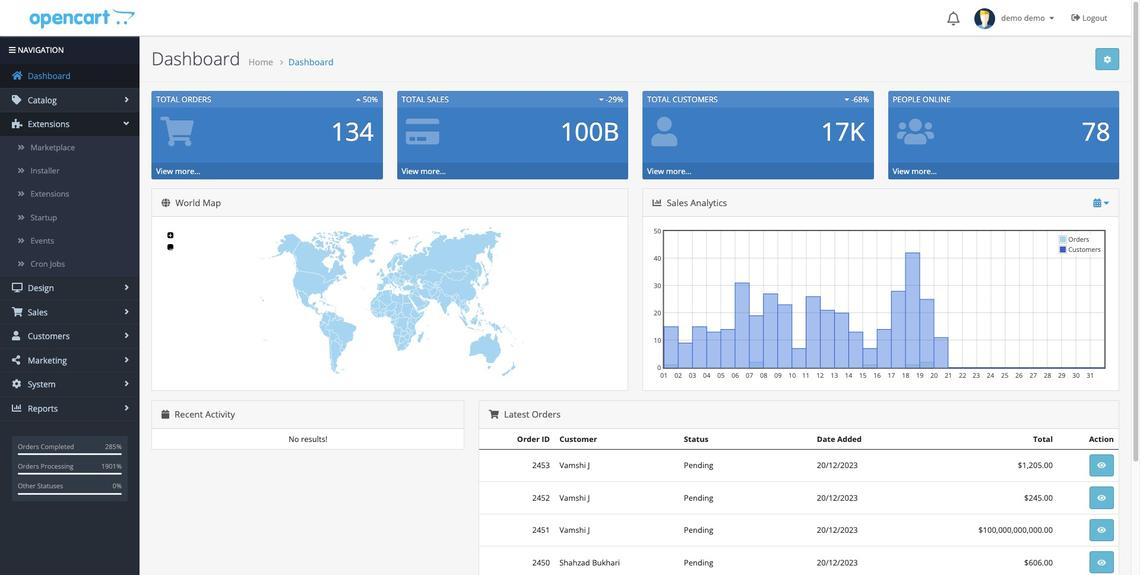 Task type: locate. For each thing, give the bounding box(es) containing it.
extensions down "installer"
[[31, 189, 69, 199]]

2 view image from the top
[[1098, 559, 1107, 567]]

4 view more... from the left
[[893, 166, 938, 177]]

18
[[903, 371, 910, 380]]

20/12/2023 for $606.00
[[818, 557, 859, 568]]

3 20/12/2023 from the top
[[818, 525, 859, 536]]

02
[[675, 371, 682, 380]]

extensions up marketplace
[[26, 118, 70, 130]]

pending
[[684, 460, 714, 471], [684, 492, 714, 503], [684, 525, 714, 536], [684, 557, 714, 568]]

1 view image from the top
[[1098, 462, 1107, 470]]

−
[[169, 244, 174, 254]]

cron
[[31, 258, 48, 269]]

view image
[[1098, 494, 1107, 502], [1098, 559, 1107, 567]]

demo demo image
[[975, 8, 996, 29]]

1 vertical spatial 10
[[789, 371, 797, 380]]

4 view from the left
[[893, 166, 910, 177]]

3 view from the left
[[648, 166, 665, 177]]

10 up the 0
[[654, 336, 662, 345]]

statuses
[[37, 482, 63, 491]]

caret down image for 17k
[[845, 96, 850, 103]]

2 view from the left
[[402, 166, 419, 177]]

2 vamshi j from the top
[[560, 492, 590, 503]]

1 view image from the top
[[1098, 494, 1107, 502]]

0 horizontal spatial caret down image
[[599, 96, 604, 103]]

activity
[[205, 408, 235, 420]]

2 j from the top
[[588, 492, 590, 503]]

vamshi right 2451
[[560, 525, 586, 536]]

2 20/12/2023 from the top
[[818, 492, 859, 503]]

2 horizontal spatial sales
[[667, 197, 689, 208]]

extensions link
[[0, 113, 140, 136], [0, 183, 140, 206]]

1 horizontal spatial 30
[[1073, 371, 1081, 380]]

no
[[289, 434, 299, 444]]

3 more... from the left
[[667, 166, 692, 177]]

customers
[[673, 94, 718, 105], [1069, 245, 1102, 254], [26, 331, 70, 342]]

1 20/12/2023 from the top
[[818, 460, 859, 471]]

bukhari
[[593, 557, 620, 568]]

0 horizontal spatial 30
[[654, 281, 662, 290]]

j for 2453
[[588, 460, 590, 471]]

0 vertical spatial j
[[588, 460, 590, 471]]

0 vertical spatial vamshi j
[[560, 460, 590, 471]]

2 vertical spatial sales
[[26, 306, 48, 318]]

more... for 17k
[[667, 166, 692, 177]]

20 down 40
[[654, 308, 662, 317]]

1 view more... link from the left
[[156, 166, 201, 177]]

1 horizontal spatial -
[[852, 94, 854, 105]]

30 left 31
[[1073, 371, 1081, 380]]

navigation
[[16, 45, 64, 55]]

40
[[654, 254, 662, 263]]

0 horizontal spatial dashboard link
[[0, 64, 140, 88]]

sign out alt image
[[1072, 13, 1081, 22]]

extensions link down "installer"
[[0, 183, 140, 206]]

1 vertical spatial customers
[[1069, 245, 1102, 254]]

30
[[654, 281, 662, 290], [1073, 371, 1081, 380]]

1 vertical spatial extensions link
[[0, 183, 140, 206]]

1 vertical spatial sales
[[667, 197, 689, 208]]

1 vertical spatial vamshi j
[[560, 492, 590, 503]]

1 horizontal spatial dashboard
[[152, 46, 240, 71]]

startup link
[[0, 206, 140, 229]]

order id
[[517, 434, 550, 444]]

0
[[658, 363, 662, 372]]

3 pending from the top
[[684, 525, 714, 536]]

view for 17k
[[648, 166, 665, 177]]

1 vertical spatial view image
[[1098, 559, 1107, 567]]

2 vertical spatial vamshi
[[560, 525, 586, 536]]

3 view more... link from the left
[[648, 166, 692, 177]]

extensions link down catalog link
[[0, 113, 140, 136]]

16
[[874, 371, 882, 380]]

0 vertical spatial view image
[[1098, 494, 1107, 502]]

0 vertical spatial view image
[[1098, 462, 1107, 470]]

extensions
[[26, 118, 70, 130], [31, 189, 69, 199]]

j up shahzad bukhari
[[588, 525, 590, 536]]

dashboard up catalog
[[26, 70, 71, 82]]

3 vamshi j from the top
[[560, 525, 590, 536]]

2 pending from the top
[[684, 492, 714, 503]]

1 more... from the left
[[175, 166, 201, 177]]

view image for $1,205.00
[[1098, 462, 1107, 470]]

jobs
[[50, 258, 65, 269]]

2 more... from the left
[[421, 166, 446, 177]]

orders processing
[[18, 462, 74, 471]]

vamshi j down customer
[[560, 460, 590, 471]]

view more... for 78
[[893, 166, 938, 177]]

0 vertical spatial 20
[[654, 308, 662, 317]]

caret down image left the sign out alt icon
[[1048, 14, 1057, 22]]

view more... for 17k
[[648, 166, 692, 177]]

-68%
[[850, 94, 870, 105]]

20/12/2023 for $100,000,000,000.00
[[818, 525, 859, 536]]

0 vertical spatial sales
[[427, 94, 449, 105]]

chart bar image
[[12, 404, 23, 413]]

4 20/12/2023 from the top
[[818, 557, 859, 568]]

3 j from the top
[[588, 525, 590, 536]]

j down customer
[[588, 460, 590, 471]]

2451
[[533, 525, 550, 536]]

total for 17k
[[648, 94, 671, 105]]

view for 78
[[893, 166, 910, 177]]

1 vamshi from the top
[[560, 460, 586, 471]]

view more... link for 17k
[[648, 166, 692, 177]]

people online
[[893, 94, 952, 105]]

caret down image
[[1048, 14, 1057, 22], [599, 96, 604, 103], [845, 96, 850, 103]]

added
[[838, 434, 862, 444]]

0 vertical spatial 10
[[654, 336, 662, 345]]

0 horizontal spatial demo
[[1002, 12, 1023, 23]]

30 down 40
[[654, 281, 662, 290]]

no results!
[[289, 434, 328, 444]]

14
[[846, 371, 853, 380]]

3 view more... from the left
[[648, 166, 692, 177]]

j for 2451
[[588, 525, 590, 536]]

caret down image left 68%
[[845, 96, 850, 103]]

marketplace link
[[0, 136, 140, 159]]

1 vertical spatial vamshi
[[560, 492, 586, 503]]

- up the 100b
[[606, 94, 609, 105]]

1 extensions link from the top
[[0, 113, 140, 136]]

1 pending from the top
[[684, 460, 714, 471]]

+
[[168, 230, 173, 241]]

1 - from the left
[[606, 94, 609, 105]]

demo left the sign out alt icon
[[1025, 12, 1046, 23]]

demo right demo demo icon
[[1002, 12, 1023, 23]]

1 horizontal spatial sales
[[427, 94, 449, 105]]

1 vertical spatial view image
[[1098, 527, 1107, 534]]

sales for sales
[[26, 306, 48, 318]]

1 j from the top
[[588, 460, 590, 471]]

more... for 100b
[[421, 166, 446, 177]]

4 view more... link from the left
[[893, 166, 938, 177]]

events
[[31, 235, 54, 246]]

1 demo from the left
[[1002, 12, 1023, 23]]

10 left 11
[[789, 371, 797, 380]]

dashboard right home link
[[289, 56, 334, 68]]

vamshi j up shahzad
[[560, 525, 590, 536]]

caret down image left 29% at the top right of the page
[[599, 96, 604, 103]]

2 vertical spatial j
[[588, 525, 590, 536]]

29%
[[609, 94, 624, 105]]

68%
[[854, 94, 870, 105]]

calendar image
[[162, 410, 169, 419]]

1 horizontal spatial customers
[[673, 94, 718, 105]]

vamshi j right 2452
[[560, 492, 590, 503]]

2 view image from the top
[[1098, 527, 1107, 534]]

50
[[654, 226, 662, 235]]

j right 2452
[[588, 492, 590, 503]]

bars image
[[9, 46, 16, 54]]

total orders
[[156, 94, 211, 105]]

vamshi for 2452
[[560, 492, 586, 503]]

1 horizontal spatial 20
[[931, 371, 939, 380]]

1 vamshi j from the top
[[560, 460, 590, 471]]

1 view more... from the left
[[156, 166, 201, 177]]

- up 17k
[[852, 94, 854, 105]]

1 horizontal spatial demo
[[1025, 12, 1046, 23]]

sales inside sales link
[[26, 306, 48, 318]]

24
[[988, 371, 995, 380]]

view image for $100,000,000,000.00
[[1098, 527, 1107, 534]]

recent activity
[[172, 408, 235, 420]]

map
[[203, 197, 221, 208]]

09
[[775, 371, 782, 380]]

05
[[718, 371, 725, 380]]

date added
[[818, 434, 862, 444]]

view
[[156, 166, 173, 177], [402, 166, 419, 177], [648, 166, 665, 177], [893, 166, 910, 177]]

0 vertical spatial vamshi
[[560, 460, 586, 471]]

22
[[960, 371, 967, 380]]

dashboard up total orders
[[152, 46, 240, 71]]

4 pending from the top
[[684, 557, 714, 568]]

31
[[1087, 371, 1095, 380]]

pending for 2452
[[684, 492, 714, 503]]

2 horizontal spatial dashboard
[[289, 56, 334, 68]]

view image for $606.00
[[1098, 559, 1107, 567]]

sales analytics
[[665, 197, 728, 208]]

20 right "19"
[[931, 371, 939, 380]]

dashboard link right home link
[[289, 56, 334, 68]]

0 vertical spatial 30
[[654, 281, 662, 290]]

vamshi for 2451
[[560, 525, 586, 536]]

orders for orders processing
[[18, 462, 39, 471]]

puzzle piece image
[[12, 119, 23, 129]]

shopping cart image
[[489, 410, 499, 419]]

2 view more... from the left
[[402, 166, 446, 177]]

online
[[923, 94, 952, 105]]

globe image
[[162, 198, 170, 207]]

installer
[[31, 165, 60, 176]]

view more... link for 134
[[156, 166, 201, 177]]

logout link
[[1063, 0, 1120, 36]]

-29%
[[604, 94, 624, 105]]

0%
[[113, 482, 122, 491]]

1 vertical spatial 20
[[931, 371, 939, 380]]

dashboard
[[152, 46, 240, 71], [289, 56, 334, 68], [26, 70, 71, 82]]

orders completed
[[18, 442, 74, 451]]

2 view more... link from the left
[[402, 166, 446, 177]]

view more... link for 100b
[[402, 166, 446, 177]]

view more... link for 78
[[893, 166, 938, 177]]

2 - from the left
[[852, 94, 854, 105]]

1 vertical spatial extensions
[[31, 189, 69, 199]]

view image for $245.00
[[1098, 494, 1107, 502]]

0 horizontal spatial -
[[606, 94, 609, 105]]

0 horizontal spatial sales
[[26, 306, 48, 318]]

25
[[1002, 371, 1009, 380]]

completed
[[41, 442, 74, 451]]

vamshi j for 2451
[[560, 525, 590, 536]]

calendar alt image
[[1094, 198, 1102, 207]]

dashboard link up catalog link
[[0, 64, 140, 88]]

0 vertical spatial extensions link
[[0, 113, 140, 136]]

2 extensions link from the top
[[0, 183, 140, 206]]

2 vertical spatial customers
[[26, 331, 70, 342]]

orders
[[182, 94, 211, 105], [1069, 235, 1090, 244], [532, 408, 561, 420], [18, 442, 39, 451], [18, 462, 39, 471]]

2 vamshi from the top
[[560, 492, 586, 503]]

sales for sales analytics
[[667, 197, 689, 208]]

world
[[176, 197, 201, 208]]

21
[[945, 371, 953, 380]]

08
[[761, 371, 768, 380]]

3 vamshi from the top
[[560, 525, 586, 536]]

view image
[[1098, 462, 1107, 470], [1098, 527, 1107, 534]]

2452
[[533, 492, 550, 503]]

more...
[[175, 166, 201, 177], [421, 166, 446, 177], [667, 166, 692, 177], [912, 166, 938, 177]]

caret down image
[[1104, 198, 1110, 207]]

2 horizontal spatial caret down image
[[1048, 14, 1057, 22]]

caret up image
[[356, 96, 361, 103]]

4 more... from the left
[[912, 166, 938, 177]]

total customers
[[648, 94, 718, 105]]

1 horizontal spatial 10
[[789, 371, 797, 380]]

2 vertical spatial vamshi j
[[560, 525, 590, 536]]

1 horizontal spatial caret down image
[[845, 96, 850, 103]]

j
[[588, 460, 590, 471], [588, 492, 590, 503], [588, 525, 590, 536]]

vamshi right 2452
[[560, 492, 586, 503]]

0 horizontal spatial 10
[[654, 336, 662, 345]]

1 vertical spatial j
[[588, 492, 590, 503]]

total
[[156, 94, 180, 105], [402, 94, 425, 105], [648, 94, 671, 105], [1034, 434, 1054, 444]]

user image
[[12, 331, 23, 341]]

latest
[[505, 408, 530, 420]]

vamshi down customer
[[560, 460, 586, 471]]

marketing
[[26, 355, 67, 366]]

1 vertical spatial 30
[[1073, 371, 1081, 380]]

+ −
[[168, 230, 174, 254]]

1 view from the left
[[156, 166, 173, 177]]

vamshi j for 2453
[[560, 460, 590, 471]]



Task type: describe. For each thing, give the bounding box(es) containing it.
cron jobs link
[[0, 252, 140, 276]]

01
[[661, 371, 668, 380]]

catalog link
[[0, 88, 140, 112]]

vamshi for 2453
[[560, 460, 586, 471]]

$245.00
[[1025, 492, 1054, 503]]

29
[[1059, 371, 1066, 380]]

0 horizontal spatial dashboard
[[26, 70, 71, 82]]

home image
[[12, 71, 23, 80]]

0 horizontal spatial 20
[[654, 308, 662, 317]]

17k
[[822, 114, 866, 148]]

20/12/2023 for $245.00
[[818, 492, 859, 503]]

more... for 134
[[175, 166, 201, 177]]

cron jobs
[[31, 258, 65, 269]]

$1,205.00
[[1019, 460, 1054, 471]]

more... for 78
[[912, 166, 938, 177]]

134
[[331, 114, 374, 148]]

1 horizontal spatial dashboard link
[[289, 56, 334, 68]]

design
[[26, 282, 54, 294]]

other statuses
[[18, 482, 63, 491]]

other
[[18, 482, 36, 491]]

status
[[684, 434, 709, 444]]

sales link
[[0, 301, 140, 324]]

results!
[[301, 434, 328, 444]]

17
[[888, 371, 896, 380]]

shahzad
[[560, 557, 591, 568]]

shopping cart image
[[12, 307, 23, 317]]

2 horizontal spatial customers
[[1069, 245, 1102, 254]]

50%
[[361, 94, 378, 105]]

demo demo
[[996, 12, 1048, 23]]

pending for 2453
[[684, 460, 714, 471]]

j for 2452
[[588, 492, 590, 503]]

13
[[831, 371, 839, 380]]

reports link
[[0, 397, 140, 421]]

total for 100b
[[402, 94, 425, 105]]

0 vertical spatial extensions
[[26, 118, 70, 130]]

$606.00
[[1025, 557, 1054, 568]]

- for 17k
[[852, 94, 854, 105]]

- for 100b
[[606, 94, 609, 105]]

pending for 2451
[[684, 525, 714, 536]]

11
[[803, 371, 810, 380]]

vamshi j for 2452
[[560, 492, 590, 503]]

total sales
[[402, 94, 449, 105]]

analytics
[[691, 197, 728, 208]]

world map
[[173, 197, 221, 208]]

desktop image
[[12, 283, 23, 292]]

15
[[860, 371, 867, 380]]

latest orders
[[502, 408, 561, 420]]

customers link
[[0, 325, 140, 348]]

opencart image
[[28, 7, 135, 29]]

0 vertical spatial customers
[[673, 94, 718, 105]]

100b
[[561, 114, 620, 148]]

installer link
[[0, 159, 140, 183]]

285%
[[105, 442, 122, 451]]

78
[[1083, 114, 1111, 148]]

1901%
[[101, 462, 122, 471]]

startup
[[31, 212, 57, 223]]

orders for orders completed
[[18, 442, 39, 451]]

processing
[[41, 462, 74, 471]]

bell image
[[948, 11, 960, 26]]

orders for orders
[[1069, 235, 1090, 244]]

id
[[542, 434, 550, 444]]

19
[[917, 371, 924, 380]]

order
[[517, 434, 540, 444]]

pending for 2450
[[684, 557, 714, 568]]

action
[[1090, 434, 1115, 444]]

2453
[[533, 460, 550, 471]]

view for 134
[[156, 166, 173, 177]]

2 demo from the left
[[1025, 12, 1046, 23]]

logout
[[1083, 12, 1108, 23]]

tag image
[[12, 95, 23, 104]]

customer
[[560, 434, 598, 444]]

0 horizontal spatial customers
[[26, 331, 70, 342]]

design link
[[0, 276, 140, 300]]

$100,000,000,000.00
[[979, 525, 1054, 536]]

demo demo link
[[969, 0, 1063, 36]]

chart bar image
[[653, 198, 662, 207]]

system link
[[0, 373, 140, 396]]

reports
[[26, 403, 58, 414]]

03
[[689, 371, 697, 380]]

recent
[[175, 408, 203, 420]]

27
[[1030, 371, 1038, 380]]

20/12/2023 for $1,205.00
[[818, 460, 859, 471]]

share alt image
[[12, 355, 23, 365]]

06
[[732, 371, 739, 380]]

caret down image inside demo demo link
[[1048, 14, 1057, 22]]

07
[[746, 371, 754, 380]]

26
[[1016, 371, 1024, 380]]

total for 134
[[156, 94, 180, 105]]

view more... for 100b
[[402, 166, 446, 177]]

caret down image for 100b
[[599, 96, 604, 103]]

developer setting image
[[1105, 56, 1112, 63]]

23
[[973, 371, 981, 380]]

12
[[817, 371, 824, 380]]

view more... for 134
[[156, 166, 201, 177]]

2450
[[533, 557, 550, 568]]

view for 100b
[[402, 166, 419, 177]]

catalog
[[26, 94, 57, 106]]

cog image
[[12, 379, 23, 389]]

system
[[26, 379, 56, 390]]

home
[[249, 56, 273, 68]]

date
[[818, 434, 836, 444]]

events link
[[0, 229, 140, 252]]

04
[[704, 371, 711, 380]]



Task type: vqa. For each thing, say whether or not it's contained in the screenshot.
Sales Analytics
yes



